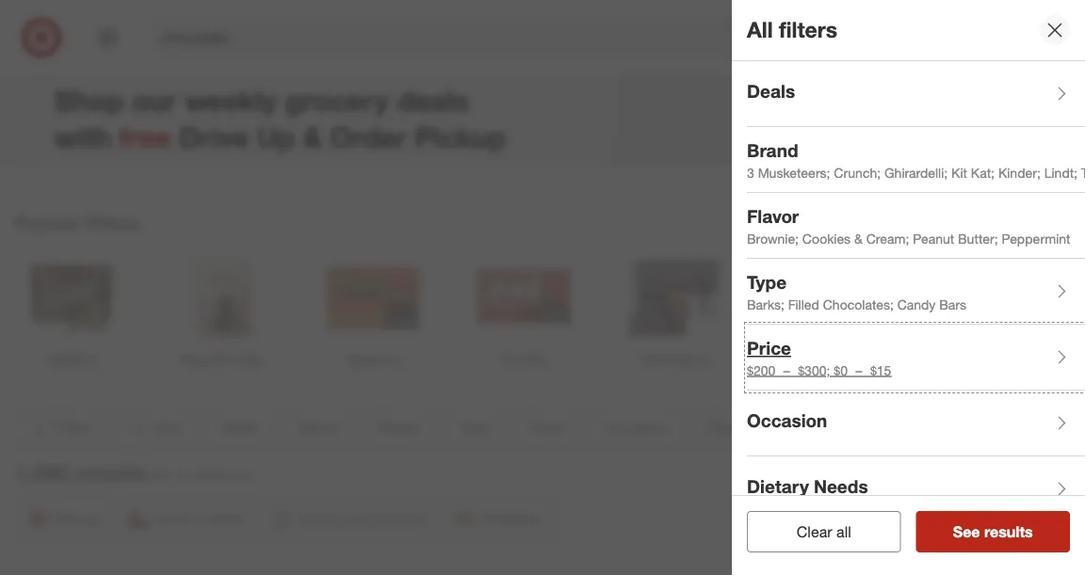 Task type: describe. For each thing, give the bounding box(es) containing it.
see
[[954, 523, 981, 542]]

clear
[[797, 523, 833, 542]]

drive
[[179, 120, 249, 154]]

clear all
[[797, 523, 852, 542]]

4
[[1054, 19, 1059, 31]]

for
[[153, 467, 171, 485]]

free
[[119, 120, 172, 154]]

"chocolate"
[[175, 467, 253, 485]]

$300;
[[799, 362, 831, 379]]

kit
[[952, 164, 968, 181]]

What can we help you find? suggestions appear below search field
[[151, 17, 847, 58]]

lindt;
[[1045, 164, 1078, 181]]

$15
[[871, 362, 892, 379]]

deals
[[748, 81, 796, 102]]

ghirardelli;
[[885, 164, 949, 181]]

1,090 results for "chocolate"
[[15, 460, 253, 487]]

our
[[132, 83, 177, 118]]

brownie;
[[748, 230, 799, 247]]

◎deals shop our weekly grocery deals with free drive up & order pickup
[[54, 28, 506, 154]]

see results
[[954, 523, 1034, 542]]

1,090
[[15, 460, 69, 487]]

popular filters
[[15, 212, 139, 234]]

flavor brownie; cookies & cream; peanut butter; peppermint
[[748, 206, 1071, 247]]

search
[[834, 30, 880, 49]]

$200
[[748, 362, 776, 379]]

filled
[[789, 296, 820, 313]]

type barks; filled chocolates; candy bars
[[748, 272, 967, 313]]

bars
[[940, 296, 967, 313]]

brand 3 musketeers; crunch; ghirardelli; kit kat; kinder; lindt; t
[[748, 140, 1086, 181]]

kinder;
[[999, 164, 1041, 181]]

◎deals
[[54, 28, 202, 77]]

order
[[330, 120, 407, 154]]

occasion
[[748, 411, 828, 432]]

kat;
[[972, 164, 995, 181]]

all
[[748, 17, 774, 43]]

results for 1,090
[[75, 460, 145, 487]]

deals button
[[748, 61, 1086, 127]]

peanut
[[914, 230, 955, 247]]

filters
[[86, 212, 139, 234]]

price $200  –  $300; $0  –  $15
[[748, 338, 892, 379]]

with
[[54, 120, 111, 154]]

dietary
[[748, 477, 810, 498]]

up
[[257, 120, 295, 154]]

& inside the flavor brownie; cookies & cream; peanut butter; peppermint
[[855, 230, 863, 247]]



Task type: locate. For each thing, give the bounding box(es) containing it.
all filters dialog
[[732, 0, 1086, 576]]

search button
[[834, 17, 880, 62]]

results
[[75, 460, 145, 487], [985, 523, 1034, 542]]

& inside ◎deals shop our weekly grocery deals with free drive up & order pickup
[[303, 120, 322, 154]]

chocolates;
[[824, 296, 895, 313]]

brand
[[748, 140, 799, 162]]

$0
[[835, 362, 848, 379]]

dietary needs
[[748, 477, 869, 498]]

0 vertical spatial &
[[303, 120, 322, 154]]

price
[[748, 338, 792, 360]]

peppermint
[[1003, 230, 1071, 247]]

cream;
[[867, 230, 910, 247]]

candy
[[898, 296, 936, 313]]

dietary needs button
[[748, 457, 1086, 523]]

& right up
[[303, 120, 322, 154]]

&
[[303, 120, 322, 154], [855, 230, 863, 247]]

crunch;
[[835, 164, 882, 181]]

all
[[837, 523, 852, 542]]

cookies
[[803, 230, 851, 247]]

1 horizontal spatial results
[[985, 523, 1034, 542]]

0 horizontal spatial results
[[75, 460, 145, 487]]

clear all button
[[748, 512, 902, 553]]

butter;
[[959, 230, 999, 247]]

needs
[[815, 477, 869, 498]]

t
[[1082, 164, 1086, 181]]

grocery
[[285, 83, 389, 118]]

weekly
[[184, 83, 277, 118]]

0 vertical spatial results
[[75, 460, 145, 487]]

occasion button
[[748, 391, 1086, 457]]

1 vertical spatial results
[[985, 523, 1034, 542]]

0 horizontal spatial &
[[303, 120, 322, 154]]

& left cream;
[[855, 230, 863, 247]]

3
[[748, 164, 755, 181]]

musketeers;
[[759, 164, 831, 181]]

results for see
[[985, 523, 1034, 542]]

results inside button
[[985, 523, 1034, 542]]

flavor
[[748, 206, 800, 228]]

results left for
[[75, 460, 145, 487]]

1 horizontal spatial &
[[855, 230, 863, 247]]

results right see
[[985, 523, 1034, 542]]

deals
[[397, 83, 469, 118]]

shop
[[54, 83, 124, 118]]

type
[[748, 272, 787, 294]]

barks;
[[748, 296, 785, 313]]

pickup
[[415, 120, 506, 154]]

all filters
[[748, 17, 838, 43]]

1 vertical spatial &
[[855, 230, 863, 247]]

popular
[[15, 212, 81, 234]]

filters
[[780, 17, 838, 43]]

see results button
[[917, 512, 1071, 553]]

4 link
[[1026, 17, 1067, 58]]



Task type: vqa. For each thing, say whether or not it's contained in the screenshot.


